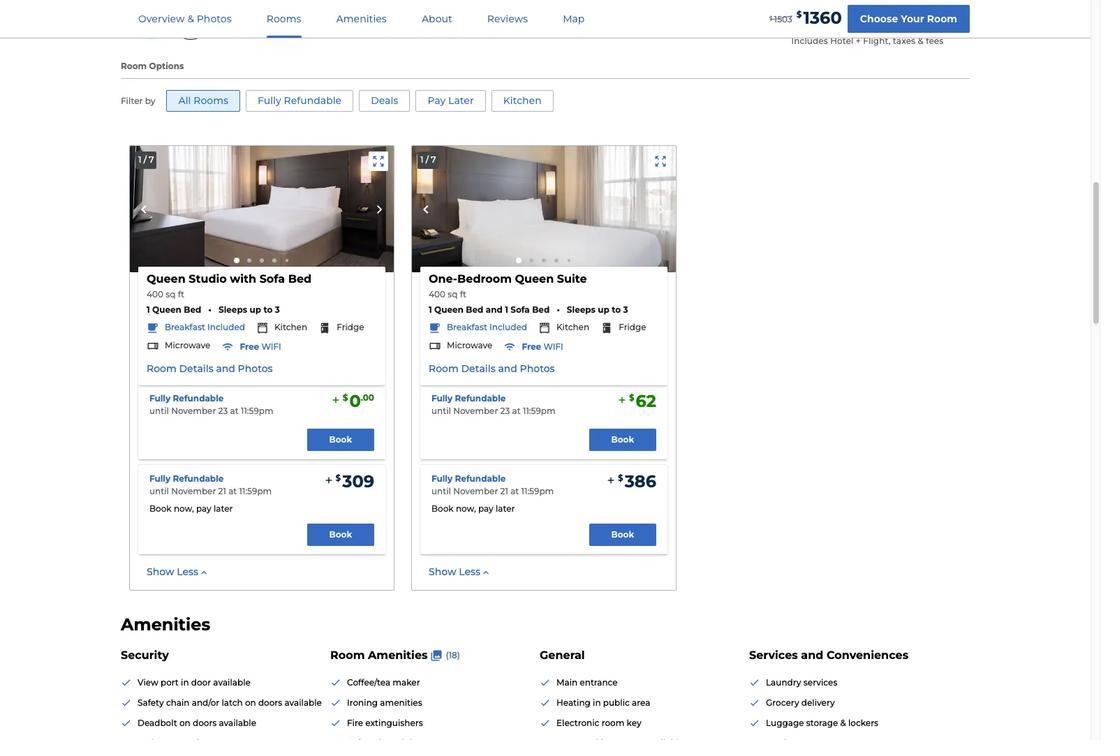 Task type: vqa. For each thing, say whether or not it's contained in the screenshot.
Access
no



Task type: describe. For each thing, give the bounding box(es) containing it.
free wifi for 62
[[522, 342, 563, 352]]

view
[[138, 677, 158, 688]]

to inside queen studio with sofa bed 400 sq ft 1 queen bed   •   sleeps up to 3
[[263, 305, 273, 315]]

one-bedroom queen suite 400 sq ft 1 queen bed and 1 sofa bed   •   sleeps up to 3
[[429, 273, 628, 315]]

laundry
[[766, 677, 801, 688]]

luggage
[[766, 718, 804, 728]]

$ 0 . 00
[[343, 391, 374, 411]]

400 inside one-bedroom queen suite 400 sq ft 1 queen bed and 1 sofa bed   •   sleeps up to 3
[[429, 289, 445, 300]]

room options
[[121, 61, 184, 71]]

entrance
[[580, 677, 618, 688]]

grocery delivery
[[766, 698, 835, 708]]

21 for 386
[[500, 486, 508, 497]]

1503
[[774, 14, 792, 24]]

deadbolt
[[138, 718, 177, 728]]

public
[[603, 698, 630, 708]]

queen studio with sofa bed 400 sq ft 1 queen bed   •   sleeps up to 3
[[147, 273, 312, 315]]

pay later
[[428, 94, 474, 107]]

by
[[145, 96, 155, 106]]

& inside bundle & save select your hotel
[[267, 5, 272, 14]]

later for 386
[[496, 503, 515, 514]]

options
[[149, 61, 184, 71]]

ft inside one-bedroom queen suite 400 sq ft 1 queen bed and 1 sofa bed   •   sleeps up to 3
[[460, 289, 466, 300]]

one-
[[429, 273, 457, 286]]

show less for 309
[[147, 565, 198, 578]]

delivery
[[801, 698, 835, 708]]

1 vertical spatial doors
[[193, 718, 217, 728]]

overview & photos
[[138, 13, 232, 25]]

bed inside one-bedroom queen suite 400 sq ft 1 queen bed and 1 sofa bed   •   sleeps up to 3
[[466, 305, 483, 315]]

11:59pm for 62
[[523, 406, 556, 416]]

grocery
[[766, 698, 799, 708]]

21 for 309
[[218, 486, 226, 497]]

ironing
[[347, 698, 378, 708]]

show for 386
[[429, 565, 456, 578]]

map
[[563, 13, 585, 25]]

bed inside queen studio with sofa bed 400 sq ft 1 queen bed   •   sleeps up to 3
[[288, 273, 312, 286]]

2 vertical spatial available
[[219, 718, 256, 728]]

choose your room
[[860, 12, 957, 25]]

heating
[[556, 698, 591, 708]]

choose your room button
[[847, 5, 970, 33]]

studio
[[189, 273, 227, 286]]

refundable inside filter by amenity region
[[284, 94, 342, 107]]

hotel
[[830, 36, 854, 46]]

map button
[[546, 1, 601, 38]]

1 vertical spatial on
[[179, 718, 190, 728]]

pay for 309
[[196, 503, 211, 514]]

fully refundable until november 21 at 11:59pm book now, pay later for 386
[[431, 473, 554, 514]]

deals button
[[359, 90, 410, 112]]

bundle for price:
[[791, 19, 833, 32]]

refundable for 62
[[455, 393, 506, 403]]

go to image #2 image for 0
[[247, 259, 251, 263]]

price:
[[837, 19, 869, 32]]

$1360
[[873, 19, 905, 32]]

go to image #3 image for 0
[[260, 259, 264, 263]]

fully inside filter by amenity region
[[258, 94, 281, 107]]

show less for 386
[[429, 565, 480, 578]]

wifi for 0
[[261, 342, 281, 352]]

later
[[448, 94, 474, 107]]

1 inside queen studio with sofa bed 400 sq ft 1 queen bed   •   sleeps up to 3
[[147, 305, 150, 315]]

area
[[632, 698, 650, 708]]

up inside one-bedroom queen suite 400 sq ft 1 queen bed and 1 sofa bed   •   sleeps up to 3
[[598, 305, 609, 315]]

$ 309
[[336, 471, 374, 491]]

your
[[901, 12, 924, 25]]

62
[[636, 391, 656, 411]]

book for 309
[[329, 529, 352, 540]]

fully refundable until november 21 at 11:59pm book now, pay later for 309
[[149, 473, 272, 514]]

port
[[161, 677, 179, 688]]

reviews
[[487, 13, 528, 25]]

309
[[342, 471, 374, 491]]

sofa inside one-bedroom queen suite 400 sq ft 1 queen bed and 1 sofa bed   •   sleeps up to 3
[[511, 305, 530, 315]]

pay
[[428, 94, 446, 107]]

now, for 386
[[456, 503, 476, 514]]

wifi for 62
[[543, 342, 563, 352]]

about
[[422, 13, 452, 25]]

included for 0
[[207, 322, 245, 332]]

book button for 62
[[589, 429, 656, 451]]

at for 309
[[228, 486, 237, 497]]

11:59pm for 309
[[239, 486, 272, 497]]

flight,
[[863, 36, 891, 46]]

$ for 62
[[629, 392, 634, 403]]

services and conveniences
[[749, 649, 908, 662]]

main
[[556, 677, 578, 688]]

$ for 386
[[618, 473, 623, 483]]

kitchen button
[[491, 90, 553, 112]]

7 for 0
[[149, 154, 154, 165]]

3 inside queen studio with sofa bed 400 sq ft 1 queen bed   •   sleeps up to 3
[[275, 305, 280, 315]]

less for 386
[[459, 565, 480, 578]]

up inside queen studio with sofa bed 400 sq ft 1 queen bed   •   sleeps up to 3
[[250, 305, 261, 315]]

fire extinguishers
[[347, 718, 423, 728]]

1 vertical spatial amenities
[[121, 615, 210, 635]]

fire
[[347, 718, 363, 728]]

free for 62
[[522, 342, 541, 352]]

show less button for 309
[[147, 565, 210, 579]]

amenities button
[[319, 1, 403, 38]]

pay for 386
[[478, 503, 493, 514]]

conveniences
[[827, 649, 908, 662]]

later for 309
[[214, 503, 233, 514]]

included for 62
[[489, 322, 527, 332]]

photos for 62
[[520, 362, 555, 375]]

photos for 0
[[238, 362, 273, 375]]

fully for 309
[[149, 473, 170, 484]]

person
[[930, 19, 970, 32]]

breakfast for 0
[[165, 322, 205, 332]]

with
[[230, 273, 256, 286]]

reviews button
[[470, 1, 545, 38]]

to inside one-bedroom queen suite 400 sq ft 1 queen bed and 1 sofa bed   •   sleeps up to 3
[[612, 305, 621, 315]]

overview
[[138, 13, 185, 25]]

november for 386
[[453, 486, 498, 497]]

save
[[275, 5, 295, 14]]

and inside one-bedroom queen suite 400 sq ft 1 queen bed and 1 sofa bed   •   sleeps up to 3
[[486, 305, 503, 315]]

00
[[363, 392, 374, 403]]

room details and photos button for 0
[[147, 362, 273, 376]]

room details and photos for 0
[[147, 362, 273, 375]]

until for 62
[[431, 406, 451, 416]]

11:59pm for 386
[[521, 486, 554, 497]]

image #1 image for 62
[[412, 146, 676, 273]]

2 vertical spatial amenities
[[368, 649, 428, 662]]

security
[[121, 649, 169, 662]]

photo carousel region for 0
[[130, 146, 394, 273]]

$ 62
[[629, 391, 656, 411]]

and/or
[[192, 698, 219, 708]]

free for 0
[[240, 342, 259, 352]]

room amenities
[[330, 649, 428, 662]]

& left "lockers"
[[840, 718, 846, 728]]

go to image #2 image for 62
[[529, 259, 533, 263]]

storage
[[806, 718, 838, 728]]

go to image #1 image for 0
[[234, 258, 239, 263]]

view port in door available
[[138, 677, 251, 688]]

go to image #5 image for 62
[[568, 259, 570, 262]]

ft inside queen studio with sofa bed 400 sq ft 1 queen bed   •   sleeps up to 3
[[178, 289, 184, 300]]

electronic
[[556, 718, 599, 728]]

book button for 386
[[589, 523, 656, 546]]

show for 309
[[147, 565, 174, 578]]

heating in public area
[[556, 698, 650, 708]]

amenities
[[380, 698, 422, 708]]

(18) button
[[428, 649, 460, 662]]

coffee/tea maker
[[347, 677, 420, 688]]

kitchen for 62
[[556, 322, 589, 332]]

november for 0
[[171, 406, 216, 416]]

about button
[[405, 1, 469, 38]]

400 inside queen studio with sofa bed 400 sq ft 1 queen bed   •   sleeps up to 3
[[147, 289, 163, 300]]

november for 62
[[453, 406, 498, 416]]

$ for 309
[[336, 473, 341, 483]]

11:59pm for 0
[[241, 406, 273, 416]]

pay later button
[[416, 90, 486, 112]]

show less button for 386
[[429, 565, 492, 579]]

taxes
[[893, 36, 915, 46]]

deals
[[371, 94, 398, 107]]

& inside bundle price: $1360 per person includes hotel + flight, taxes & fees
[[918, 36, 924, 46]]

book button for 0
[[307, 429, 374, 451]]



Task type: locate. For each thing, give the bounding box(es) containing it.
photos
[[197, 13, 232, 25], [238, 362, 273, 375], [520, 362, 555, 375]]

0 horizontal spatial room details and photos
[[147, 362, 273, 375]]

doors down and/or
[[193, 718, 217, 728]]

sofa inside queen studio with sofa bed 400 sq ft 1 queen bed   •   sleeps up to 3
[[259, 273, 285, 286]]

go to image #5 image
[[286, 259, 288, 262], [568, 259, 570, 262]]

1 show from the left
[[147, 565, 174, 578]]

fully refundable until november 23 at 11:59pm for 62
[[431, 393, 556, 416]]

2 23 from the left
[[500, 406, 510, 416]]

0 horizontal spatial fully refundable until november 21 at 11:59pm book now, pay later
[[149, 473, 272, 514]]

includes
[[791, 36, 828, 46]]

2 later from the left
[[496, 503, 515, 514]]

bed
[[288, 273, 312, 286], [466, 305, 483, 315]]

go to image #5 image up suite at the right of page
[[568, 259, 570, 262]]

sofa down bedroom
[[511, 305, 530, 315]]

general
[[540, 649, 585, 662]]

luggage storage & lockers
[[766, 718, 878, 728]]

386
[[625, 471, 656, 491]]

filter
[[121, 96, 143, 106]]

1 room details and photos button from the left
[[147, 362, 273, 376]]

sq inside one-bedroom queen suite 400 sq ft 1 queen bed and 1 sofa bed   •   sleeps up to 3
[[448, 289, 458, 300]]

1 free wifi from the left
[[240, 342, 281, 352]]

pay
[[196, 503, 211, 514], [478, 503, 493, 514]]

2 show less button from the left
[[429, 565, 492, 579]]

bundle up select
[[232, 5, 265, 14]]

fully for 386
[[431, 473, 453, 484]]

1 wifi from the left
[[261, 342, 281, 352]]

1 now, from the left
[[174, 503, 194, 514]]

rooms button
[[250, 1, 318, 38]]

breakfast included
[[165, 322, 245, 332], [447, 322, 527, 332]]

0 horizontal spatial microwave
[[165, 340, 210, 351]]

2 free from the left
[[522, 342, 541, 352]]

0 horizontal spatial go to image #1 image
[[234, 258, 239, 263]]

1 included from the left
[[207, 322, 245, 332]]

$ inside $ 0 . 00
[[343, 392, 348, 403]]

deadbolt on doors available
[[138, 718, 256, 728]]

1 horizontal spatial /
[[426, 154, 429, 165]]

1 horizontal spatial to
[[612, 305, 621, 315]]

/ down by
[[144, 154, 147, 165]]

2 breakfast included from the left
[[447, 322, 527, 332]]

0 horizontal spatial up
[[250, 305, 261, 315]]

fully
[[258, 94, 281, 107], [149, 393, 170, 403], [431, 393, 453, 403], [149, 473, 170, 484], [431, 473, 453, 484]]

0
[[349, 391, 361, 411]]

book for 62
[[611, 434, 634, 445]]

2 now, from the left
[[456, 503, 476, 514]]

$ right 1503
[[797, 9, 802, 20]]

$ left 309
[[336, 473, 341, 483]]

$ left 386
[[618, 473, 623, 483]]

filter by amenity region
[[121, 90, 559, 123]]

wifi down one-bedroom queen suite 400 sq ft 1 queen bed and 1 sofa bed   •   sleeps up to 3
[[543, 342, 563, 352]]

microwave for 62
[[447, 340, 492, 351]]

$ left 1503
[[769, 15, 773, 22]]

1 vertical spatial available
[[284, 698, 322, 708]]

1 room details and photos from the left
[[147, 362, 273, 375]]

1 / 7 for 0
[[138, 154, 154, 165]]

bundle up includes
[[791, 19, 833, 32]]

to
[[263, 305, 273, 315], [612, 305, 621, 315]]

0 vertical spatial rooms
[[267, 13, 301, 25]]

23 for 0
[[218, 406, 228, 416]]

0 vertical spatial on
[[245, 698, 256, 708]]

room details and photos button
[[147, 362, 273, 376], [429, 362, 555, 376]]

0 vertical spatial +
[[168, 13, 174, 27]]

1 horizontal spatial image #1 image
[[412, 146, 676, 273]]

1 horizontal spatial go to image #5 image
[[568, 259, 570, 262]]

1 go to image #4 image from the left
[[272, 259, 276, 263]]

/ for 0
[[144, 154, 147, 165]]

go to image #4 image up suite at the right of page
[[554, 259, 559, 263]]

2 go to image #1 image from the left
[[516, 258, 522, 263]]

0 horizontal spatial go to image #4 image
[[272, 259, 276, 263]]

less for 309
[[177, 565, 198, 578]]

0 horizontal spatial free
[[240, 342, 259, 352]]

1 fully refundable until november 23 at 11:59pm from the left
[[149, 393, 273, 416]]

filter by
[[121, 96, 155, 106]]

2 show less from the left
[[429, 565, 480, 578]]

0 horizontal spatial doors
[[193, 718, 217, 728]]

go to image #3 image up queen studio with sofa bed 400 sq ft 1 queen bed   •   sleeps up to 3
[[260, 259, 264, 263]]

breakfast included for 62
[[447, 322, 527, 332]]

1 horizontal spatial doors
[[258, 698, 282, 708]]

0 horizontal spatial sq
[[166, 289, 176, 300]]

.
[[361, 392, 363, 403]]

1 horizontal spatial 400
[[429, 289, 445, 300]]

1 horizontal spatial microwave
[[447, 340, 492, 351]]

services
[[803, 677, 837, 688]]

2 1 / 7 from the left
[[420, 154, 436, 165]]

1 horizontal spatial photo carousel region
[[412, 146, 676, 273]]

1 horizontal spatial rooms
[[267, 13, 301, 25]]

2 microwave from the left
[[447, 340, 492, 351]]

3 inside one-bedroom queen suite 400 sq ft 1 queen bed and 1 sofa bed   •   sleeps up to 3
[[623, 305, 628, 315]]

extinguishers
[[365, 718, 423, 728]]

available up latch
[[213, 677, 251, 688]]

1 horizontal spatial bed
[[466, 305, 483, 315]]

per
[[908, 19, 927, 32]]

1 horizontal spatial go to image #2 image
[[529, 259, 533, 263]]

0 horizontal spatial 3
[[275, 305, 280, 315]]

in
[[181, 677, 189, 688], [593, 698, 601, 708]]

room details and photos button for 62
[[429, 362, 555, 376]]

2 to from the left
[[612, 305, 621, 315]]

& inside button
[[187, 13, 194, 25]]

doors right latch
[[258, 698, 282, 708]]

2 horizontal spatial kitchen
[[556, 322, 589, 332]]

available down latch
[[219, 718, 256, 728]]

0 horizontal spatial 1 / 7
[[138, 154, 154, 165]]

1 horizontal spatial now,
[[456, 503, 476, 514]]

2 7 from the left
[[431, 154, 436, 165]]

0 horizontal spatial go to image #3 image
[[260, 259, 264, 263]]

fully refundable until november 23 at 11:59pm
[[149, 393, 273, 416], [431, 393, 556, 416]]

bed right with
[[288, 273, 312, 286]]

photo carousel region
[[130, 146, 394, 273], [412, 146, 676, 273]]

1 image #1 image from the left
[[130, 146, 394, 273]]

in left public
[[593, 698, 601, 708]]

23 for 62
[[500, 406, 510, 416]]

$ for 0
[[343, 392, 348, 403]]

go to image #3 image
[[260, 259, 264, 263], [542, 259, 546, 263]]

details
[[179, 362, 213, 375], [461, 362, 495, 375]]

go to image #5 image for 0
[[286, 259, 288, 262]]

1 horizontal spatial 21
[[500, 486, 508, 497]]

2 room details and photos button from the left
[[429, 362, 555, 376]]

book button down $ 62
[[589, 429, 656, 451]]

go to image #4 image up queen studio with sofa bed 400 sq ft 1 queen bed   •   sleeps up to 3
[[272, 259, 276, 263]]

0 vertical spatial available
[[213, 677, 251, 688]]

1 horizontal spatial room details and photos
[[429, 362, 555, 375]]

1 horizontal spatial fully refundable until november 21 at 11:59pm book now, pay later
[[431, 473, 554, 514]]

amenities up security
[[121, 615, 210, 635]]

now,
[[174, 503, 194, 514], [456, 503, 476, 514]]

1 details from the left
[[179, 362, 213, 375]]

1 horizontal spatial wifi
[[543, 342, 563, 352]]

0 horizontal spatial in
[[181, 677, 189, 688]]

photo carousel region for 62
[[412, 146, 676, 273]]

0 horizontal spatial free wifi
[[240, 342, 281, 352]]

1 horizontal spatial 7
[[431, 154, 436, 165]]

go to image #1 image up with
[[234, 258, 239, 263]]

0 horizontal spatial bed
[[288, 273, 312, 286]]

sq
[[166, 289, 176, 300], [448, 289, 458, 300]]

fridge for 62
[[619, 322, 646, 332]]

0 horizontal spatial pay
[[196, 503, 211, 514]]

0 vertical spatial amenities
[[336, 13, 387, 25]]

$ inside $ 309
[[336, 473, 341, 483]]

0 horizontal spatial go to image #5 image
[[286, 259, 288, 262]]

(18)
[[446, 650, 460, 660]]

bundle
[[232, 5, 265, 14], [791, 19, 833, 32]]

1 sq from the left
[[166, 289, 176, 300]]

fully refundable until november 21 at 11:59pm book now, pay later
[[149, 473, 272, 514], [431, 473, 554, 514]]

bed down bedroom
[[466, 305, 483, 315]]

in right port
[[181, 677, 189, 688]]

2 up from the left
[[598, 305, 609, 315]]

1 horizontal spatial free wifi
[[522, 342, 563, 352]]

queen
[[147, 273, 186, 286], [515, 273, 554, 286], [152, 305, 181, 315], [434, 305, 464, 315]]

+ down price: on the top right of page
[[856, 36, 861, 46]]

11:59pm
[[241, 406, 273, 416], [523, 406, 556, 416], [239, 486, 272, 497], [521, 486, 554, 497]]

2 ft from the left
[[460, 289, 466, 300]]

0 horizontal spatial on
[[179, 718, 190, 728]]

2 image #1 image from the left
[[412, 146, 676, 273]]

0 horizontal spatial show
[[147, 565, 174, 578]]

7 down pay
[[431, 154, 436, 165]]

0 horizontal spatial wifi
[[261, 342, 281, 352]]

now, for 309
[[174, 503, 194, 514]]

2 fully refundable until november 21 at 11:59pm book now, pay later from the left
[[431, 473, 554, 514]]

1 horizontal spatial go to image #4 image
[[554, 259, 559, 263]]

0 horizontal spatial fully refundable until november 23 at 11:59pm
[[149, 393, 273, 416]]

1 go to image #2 image from the left
[[247, 259, 251, 263]]

1
[[138, 154, 141, 165], [420, 154, 423, 165], [147, 305, 150, 315], [429, 305, 432, 315], [505, 305, 508, 315]]

0 horizontal spatial less
[[177, 565, 198, 578]]

go to image #4 image
[[272, 259, 276, 263], [554, 259, 559, 263]]

image #1 image for 0
[[130, 146, 394, 273]]

& left fees
[[918, 36, 924, 46]]

book button for 309
[[307, 523, 374, 546]]

overview & photos button
[[121, 1, 248, 38]]

sq inside queen studio with sofa bed 400 sq ft 1 queen bed   •   sleeps up to 3
[[166, 289, 176, 300]]

included down one-bedroom queen suite 400 sq ft 1 queen bed and 1 sofa bed   •   sleeps up to 3
[[489, 322, 527, 332]]

0 horizontal spatial included
[[207, 322, 245, 332]]

tab list containing overview & photos
[[121, 0, 602, 38]]

0 horizontal spatial now,
[[174, 503, 194, 514]]

/ down pay
[[426, 154, 429, 165]]

go to image #1 image up one-bedroom queen suite 400 sq ft 1 queen bed and 1 sofa bed   •   sleeps up to 3
[[516, 258, 522, 263]]

0 vertical spatial doors
[[258, 698, 282, 708]]

amenities right hotel
[[336, 13, 387, 25]]

1 later from the left
[[214, 503, 233, 514]]

refundable for 386
[[455, 473, 506, 484]]

1 horizontal spatial included
[[489, 322, 527, 332]]

safety chain and/or latch on doors available
[[138, 698, 322, 708]]

main entrance
[[556, 677, 618, 688]]

2 less from the left
[[459, 565, 480, 578]]

up
[[250, 305, 261, 315], [598, 305, 609, 315]]

1 horizontal spatial pay
[[478, 503, 493, 514]]

microwave down queen studio with sofa bed 400 sq ft 1 queen bed   •   sleeps up to 3
[[165, 340, 210, 351]]

later
[[214, 503, 233, 514], [496, 503, 515, 514]]

room inside button
[[927, 12, 957, 25]]

go to image #2 image up one-bedroom queen suite 400 sq ft 1 queen bed and 1 sofa bed   •   sleeps up to 3
[[529, 259, 533, 263]]

breakfast down bedroom
[[447, 322, 487, 332]]

0 horizontal spatial 21
[[218, 486, 226, 497]]

0 horizontal spatial photo carousel region
[[130, 146, 394, 273]]

1 go to image #1 image from the left
[[234, 258, 239, 263]]

$ inside "$ 386"
[[618, 473, 623, 483]]

until for 386
[[431, 486, 451, 497]]

0 horizontal spatial ft
[[178, 289, 184, 300]]

go to image #2 image up with
[[247, 259, 251, 263]]

0 horizontal spatial +
[[168, 13, 174, 27]]

0 horizontal spatial to
[[263, 305, 273, 315]]

book button down 0
[[307, 429, 374, 451]]

7 for 62
[[431, 154, 436, 165]]

breakfast included down bedroom
[[447, 322, 527, 332]]

1 horizontal spatial photos
[[238, 362, 273, 375]]

2 room details and photos from the left
[[429, 362, 555, 375]]

your
[[266, 21, 293, 34]]

1 vertical spatial bundle
[[791, 19, 833, 32]]

$ left 62
[[629, 392, 634, 403]]

chain
[[166, 698, 190, 708]]

2 go to image #2 image from the left
[[529, 259, 533, 263]]

breakfast included down queen studio with sofa bed 400 sq ft 1 queen bed   •   sleeps up to 3
[[165, 322, 245, 332]]

1 go to image #3 image from the left
[[260, 259, 264, 263]]

fees
[[926, 36, 944, 46]]

0 horizontal spatial photos
[[197, 13, 232, 25]]

1 vertical spatial in
[[593, 698, 601, 708]]

0 horizontal spatial show less
[[147, 565, 198, 578]]

go to image #2 image
[[247, 259, 251, 263], [529, 259, 533, 263]]

all rooms
[[178, 94, 228, 107]]

2 breakfast from the left
[[447, 322, 487, 332]]

photos inside tab list
[[197, 13, 232, 25]]

kitchen for 0
[[274, 322, 307, 332]]

microwave
[[165, 340, 210, 351], [447, 340, 492, 351]]

1 vertical spatial sofa
[[511, 305, 530, 315]]

2 pay from the left
[[478, 503, 493, 514]]

1 horizontal spatial 3
[[623, 305, 628, 315]]

at for 386
[[510, 486, 519, 497]]

breakfast included for 0
[[165, 322, 245, 332]]

fully refundable
[[258, 94, 342, 107]]

rooms inside tab list
[[267, 13, 301, 25]]

on right latch
[[245, 698, 256, 708]]

refundable for 309
[[173, 473, 224, 484]]

+ up options on the top left of page
[[168, 13, 174, 27]]

select
[[227, 21, 263, 34]]

& right overview
[[187, 13, 194, 25]]

2 free wifi from the left
[[522, 342, 563, 352]]

1 show less from the left
[[147, 565, 198, 578]]

book button
[[307, 429, 374, 451], [589, 429, 656, 451], [307, 523, 374, 546], [589, 523, 656, 546]]

amenities up maker
[[368, 649, 428, 662]]

2 go to image #3 image from the left
[[542, 259, 546, 263]]

go to image #5 image up queen studio with sofa bed 400 sq ft 1 queen bed   •   sleeps up to 3
[[286, 259, 288, 262]]

doors
[[258, 698, 282, 708], [193, 718, 217, 728]]

/ for 62
[[426, 154, 429, 165]]

2 details from the left
[[461, 362, 495, 375]]

0 horizontal spatial 23
[[218, 406, 228, 416]]

1 microwave from the left
[[165, 340, 210, 351]]

0 horizontal spatial fridge
[[337, 322, 364, 332]]

2 show from the left
[[429, 565, 456, 578]]

less
[[177, 565, 198, 578], [459, 565, 480, 578]]

wifi down queen studio with sofa bed 400 sq ft 1 queen bed   •   sleeps up to 3
[[261, 342, 281, 352]]

1 / from the left
[[144, 154, 147, 165]]

1 photo carousel region from the left
[[130, 146, 394, 273]]

lockers
[[848, 718, 878, 728]]

1 horizontal spatial kitchen
[[503, 94, 542, 107]]

breakfast for 62
[[447, 322, 487, 332]]

2 go to image #5 image from the left
[[568, 259, 570, 262]]

0 horizontal spatial image #1 image
[[130, 146, 394, 273]]

1 up from the left
[[250, 305, 261, 315]]

1 horizontal spatial +
[[856, 36, 861, 46]]

free wifi down queen studio with sofa bed 400 sq ft 1 queen bed   •   sleeps up to 3
[[240, 342, 281, 352]]

23
[[218, 406, 228, 416], [500, 406, 510, 416]]

until for 0
[[149, 406, 169, 416]]

7 down by
[[149, 154, 154, 165]]

services
[[749, 649, 798, 662]]

0 horizontal spatial room details and photos button
[[147, 362, 273, 376]]

go to image #1 image for 62
[[516, 258, 522, 263]]

key
[[627, 718, 641, 728]]

bundle inside bundle & save select your hotel
[[232, 5, 265, 14]]

2 / from the left
[[426, 154, 429, 165]]

0 vertical spatial sofa
[[259, 273, 285, 286]]

available
[[213, 677, 251, 688], [284, 698, 322, 708], [219, 718, 256, 728]]

1 horizontal spatial 23
[[500, 406, 510, 416]]

tab list
[[121, 0, 602, 38]]

fully refundable until november 23 at 11:59pm for 0
[[149, 393, 273, 416]]

november for 309
[[171, 486, 216, 497]]

1 free from the left
[[240, 342, 259, 352]]

bundle for &
[[232, 5, 265, 14]]

book for 0
[[329, 434, 352, 445]]

1 / 7 down by
[[138, 154, 154, 165]]

+ inside bundle price: $1360 per person includes hotel + flight, taxes & fees
[[856, 36, 861, 46]]

at for 62
[[512, 406, 521, 416]]

on down chain
[[179, 718, 190, 728]]

at for 0
[[230, 406, 239, 416]]

free down one-bedroom queen suite 400 sq ft 1 queen bed and 1 sofa bed   •   sleeps up to 3
[[522, 342, 541, 352]]

room details and photos for 62
[[429, 362, 555, 375]]

1 fridge from the left
[[337, 322, 364, 332]]

book
[[329, 434, 352, 445], [611, 434, 634, 445], [149, 503, 172, 514], [431, 503, 454, 514], [329, 529, 352, 540], [611, 529, 634, 540]]

2 3 from the left
[[623, 305, 628, 315]]

1 horizontal spatial go to image #1 image
[[516, 258, 522, 263]]

1360
[[803, 7, 842, 28]]

1 23 from the left
[[218, 406, 228, 416]]

1 ft from the left
[[178, 289, 184, 300]]

1 horizontal spatial details
[[461, 362, 495, 375]]

0 horizontal spatial /
[[144, 154, 147, 165]]

2 included from the left
[[489, 322, 527, 332]]

go to image #1 image
[[234, 258, 239, 263], [516, 258, 522, 263]]

go to image #4 image for 62
[[554, 259, 559, 263]]

go to image #3 image up one-bedroom queen suite 400 sq ft 1 queen bed and 1 sofa bed   •   sleeps up to 3
[[542, 259, 546, 263]]

electronic room key
[[556, 718, 641, 728]]

2 photo carousel region from the left
[[412, 146, 676, 273]]

2 sq from the left
[[448, 289, 458, 300]]

show less button
[[147, 565, 210, 579], [429, 565, 492, 579]]

1 breakfast from the left
[[165, 322, 205, 332]]

until for 309
[[149, 486, 169, 497]]

1 horizontal spatial in
[[593, 698, 601, 708]]

room
[[602, 718, 624, 728]]

available left ironing
[[284, 698, 322, 708]]

book button down $ 309
[[307, 523, 374, 546]]

free wifi down one-bedroom queen suite 400 sq ft 1 queen bed and 1 sofa bed   •   sleeps up to 3
[[522, 342, 563, 352]]

1 horizontal spatial show less
[[429, 565, 480, 578]]

on
[[245, 698, 256, 708], [179, 718, 190, 728]]

1 vertical spatial bed
[[466, 305, 483, 315]]

fridge
[[337, 322, 364, 332], [619, 322, 646, 332]]

1 fully refundable until november 21 at 11:59pm book now, pay later from the left
[[149, 473, 272, 514]]

all
[[178, 94, 191, 107]]

1 horizontal spatial room details and photos button
[[429, 362, 555, 376]]

free wifi for 0
[[240, 342, 281, 352]]

1 1 / 7 from the left
[[138, 154, 154, 165]]

go to image #4 image for 0
[[272, 259, 276, 263]]

microwave for 0
[[165, 340, 210, 351]]

coffee/tea
[[347, 677, 390, 688]]

0 vertical spatial bundle
[[232, 5, 265, 14]]

1 breakfast included from the left
[[165, 322, 245, 332]]

kitchen
[[503, 94, 542, 107], [274, 322, 307, 332], [556, 322, 589, 332]]

kitchen inside kitchen 'button'
[[503, 94, 542, 107]]

1 horizontal spatial later
[[496, 503, 515, 514]]

details for 62
[[461, 362, 495, 375]]

1 3 from the left
[[275, 305, 280, 315]]

$ for 1503
[[769, 15, 773, 22]]

1 horizontal spatial free
[[522, 342, 541, 352]]

1 400 from the left
[[147, 289, 163, 300]]

1 horizontal spatial breakfast
[[447, 322, 487, 332]]

0 horizontal spatial 400
[[147, 289, 163, 300]]

book button down "$ 386"
[[589, 523, 656, 546]]

2 go to image #4 image from the left
[[554, 259, 559, 263]]

1 21 from the left
[[218, 486, 226, 497]]

breakfast down studio
[[165, 322, 205, 332]]

laundry services
[[766, 677, 837, 688]]

1 / 7 down pay
[[420, 154, 436, 165]]

book for 386
[[611, 529, 634, 540]]

door
[[191, 677, 211, 688]]

1 7 from the left
[[149, 154, 154, 165]]

sofa right with
[[259, 273, 285, 286]]

wifi
[[261, 342, 281, 352], [543, 342, 563, 352]]

$ inside $ 62
[[629, 392, 634, 403]]

1 horizontal spatial fully refundable until november 23 at 11:59pm
[[431, 393, 556, 416]]

1 horizontal spatial 1 / 7
[[420, 154, 436, 165]]

0 vertical spatial bed
[[288, 273, 312, 286]]

1 vertical spatial rooms
[[194, 94, 228, 107]]

fully for 62
[[431, 393, 453, 403]]

2 horizontal spatial photos
[[520, 362, 555, 375]]

1 / 7 for 62
[[420, 154, 436, 165]]

1 go to image #5 image from the left
[[286, 259, 288, 262]]

bundle inside bundle price: $1360 per person includes hotel + flight, taxes & fees
[[791, 19, 833, 32]]

2 fully refundable until november 23 at 11:59pm from the left
[[431, 393, 556, 416]]

image #1 image
[[130, 146, 394, 273], [412, 146, 676, 273]]

1 pay from the left
[[196, 503, 211, 514]]

0 horizontal spatial 7
[[149, 154, 154, 165]]

sofa
[[259, 273, 285, 286], [511, 305, 530, 315]]

1 show less button from the left
[[147, 565, 210, 579]]

suite
[[557, 273, 587, 286]]

free down queen studio with sofa bed 400 sq ft 1 queen bed   •   sleeps up to 3
[[240, 342, 259, 352]]

1 horizontal spatial breakfast included
[[447, 322, 527, 332]]

amenities inside button
[[336, 13, 387, 25]]

1 to from the left
[[263, 305, 273, 315]]

rooms inside filter by amenity region
[[194, 94, 228, 107]]

choose
[[860, 12, 898, 25]]

2 400 from the left
[[429, 289, 445, 300]]

0 horizontal spatial kitchen
[[274, 322, 307, 332]]

fridge for 0
[[337, 322, 364, 332]]

2 wifi from the left
[[543, 342, 563, 352]]

2 21 from the left
[[500, 486, 508, 497]]

bedroom
[[457, 273, 512, 286]]

0 horizontal spatial go to image #2 image
[[247, 259, 251, 263]]

included down queen studio with sofa bed 400 sq ft 1 queen bed   •   sleeps up to 3
[[207, 322, 245, 332]]

1 less from the left
[[177, 565, 198, 578]]

2 fridge from the left
[[619, 322, 646, 332]]

breakfast
[[165, 322, 205, 332], [447, 322, 487, 332]]

microwave down bedroom
[[447, 340, 492, 351]]

0 horizontal spatial sofa
[[259, 273, 285, 286]]

0 horizontal spatial show less button
[[147, 565, 210, 579]]

$ left 0
[[343, 392, 348, 403]]

0 vertical spatial in
[[181, 677, 189, 688]]

latch
[[222, 698, 243, 708]]

& left the save at the left top of page
[[267, 5, 272, 14]]

go to image #3 image for 62
[[542, 259, 546, 263]]

maker
[[393, 677, 420, 688]]

details for 0
[[179, 362, 213, 375]]

$ 1503 $ 1360
[[769, 7, 842, 28]]



